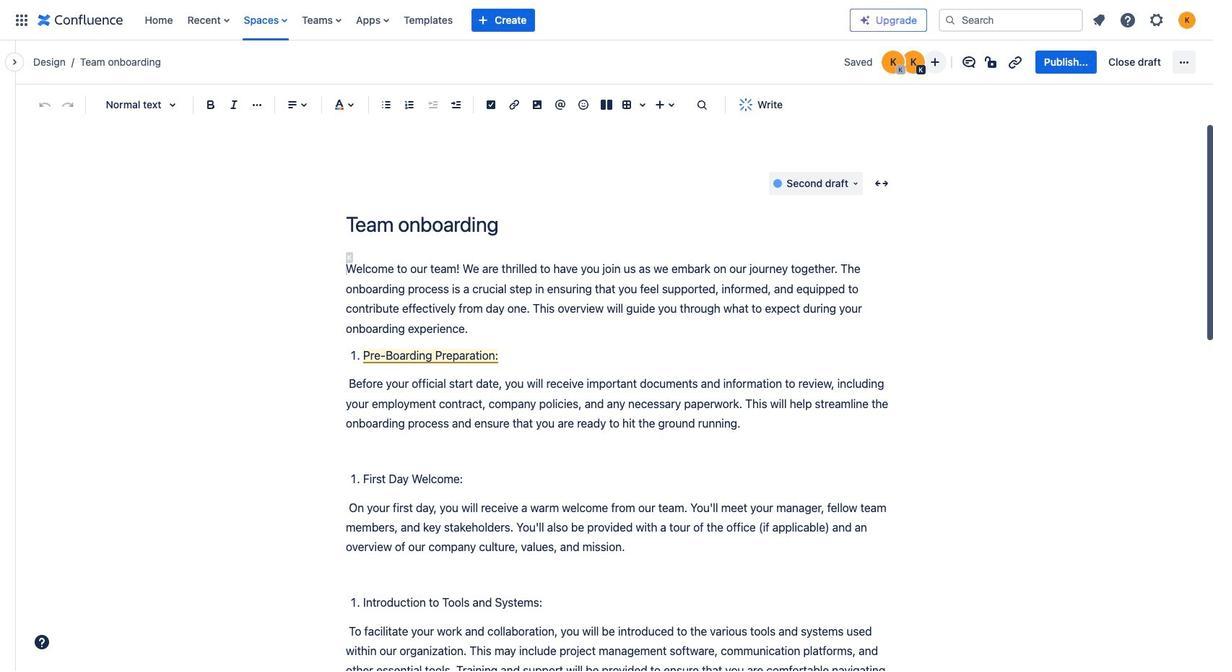 Task type: describe. For each thing, give the bounding box(es) containing it.
search image
[[945, 14, 957, 26]]

more image
[[1176, 53, 1194, 71]]

mention @ image
[[552, 96, 569, 113]]

align left image
[[284, 96, 301, 113]]

notification icon image
[[1091, 11, 1108, 29]]

help icon image
[[1120, 11, 1137, 29]]

settings icon image
[[1149, 11, 1166, 29]]

find and replace image
[[694, 96, 711, 113]]

global element
[[9, 0, 851, 40]]

invite to edit image
[[927, 53, 944, 71]]

indent tab image
[[447, 96, 465, 113]]

emoji : image
[[575, 96, 593, 113]]

list for premium image
[[1087, 7, 1205, 33]]

Give this page a title text field
[[346, 213, 895, 237]]

make page full-width image
[[874, 175, 891, 192]]

layouts image
[[598, 96, 616, 113]]

list for appswitcher icon at the top of the page
[[138, 0, 851, 40]]



Task type: locate. For each thing, give the bounding box(es) containing it.
add image, video, or file image
[[529, 96, 546, 113]]

confluence image
[[38, 11, 123, 29], [38, 11, 123, 29]]

link ⌘k image
[[506, 96, 523, 113]]

numbered list ⌘⇧7 image
[[401, 96, 418, 113]]

expand sidebar image
[[0, 48, 32, 77]]

0 horizontal spatial list
[[138, 0, 851, 40]]

avatar group element
[[881, 49, 927, 75]]

list
[[138, 0, 851, 40], [1087, 7, 1205, 33]]

text formatting group
[[199, 93, 269, 116]]

italic ⌘i image
[[225, 96, 243, 113]]

premium image
[[860, 14, 871, 26]]

table ⇧⌥t image
[[619, 96, 636, 113]]

None search field
[[939, 8, 1084, 31]]

Main content area, start typing to enter text. text field
[[346, 260, 895, 671]]

comment icon image
[[961, 53, 978, 71]]

appswitcher icon image
[[13, 11, 30, 29]]

group
[[1036, 51, 1171, 74]]

banner
[[0, 0, 1214, 40]]

your profile and preferences image
[[1179, 11, 1197, 29]]

bold ⌘b image
[[202, 96, 220, 113]]

action item [] image
[[483, 96, 500, 113]]

table size image
[[634, 96, 652, 113]]

no restrictions image
[[984, 53, 1001, 71]]

copy link image
[[1007, 53, 1025, 71]]

Search field
[[939, 8, 1084, 31]]

bullet list ⌘⇧8 image
[[378, 96, 395, 113]]

list formating group
[[375, 93, 468, 116]]

more formatting image
[[249, 96, 266, 113]]

1 horizontal spatial list
[[1087, 7, 1205, 33]]



Task type: vqa. For each thing, say whether or not it's contained in the screenshot.
Copy link icon at the right
yes



